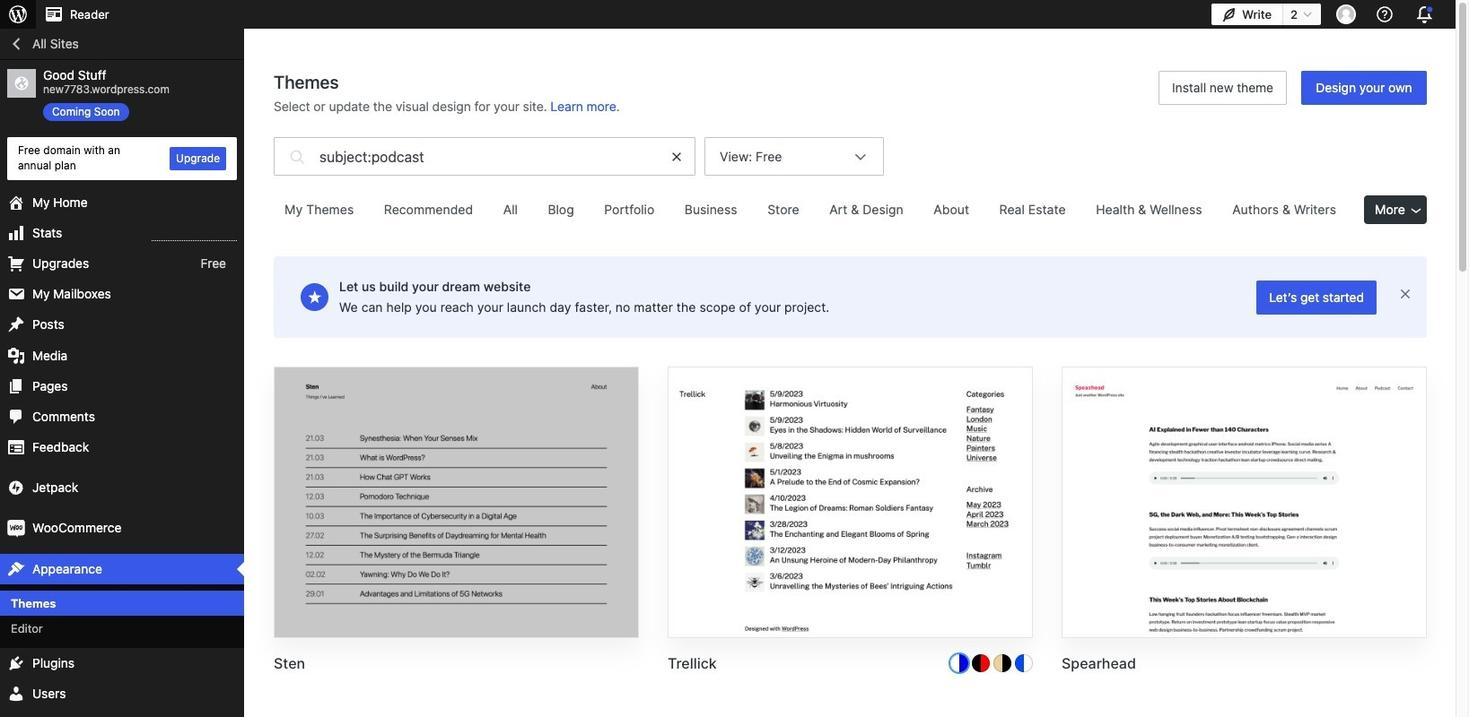 Task type: describe. For each thing, give the bounding box(es) containing it.
open search image
[[286, 133, 308, 180]]

sten is a simple blogging theme with a functional design. it is ideal for taking notes, writing short or long text, and includes a post sidebar and comment section. image
[[275, 368, 638, 640]]

manage your sites image
[[7, 4, 29, 25]]

manage your notifications image
[[1413, 2, 1438, 27]]

spearhead blocks is the block based version of the original spearhead theme. image
[[1063, 368, 1426, 640]]

my profile image
[[1336, 4, 1356, 24]]

clear search image
[[670, 150, 683, 163]]

dismiss image
[[1398, 287, 1413, 301]]



Task type: locate. For each thing, give the bounding box(es) containing it.
img image
[[7, 480, 25, 497], [7, 520, 25, 538]]

trellick is a raw, brutalist blog theme that strips away the polished veneer of the samey web design to show the untamed essence of the digital realm. image
[[669, 368, 1032, 640]]

2 img image from the top
[[7, 520, 25, 538]]

None search field
[[274, 133, 695, 180]]

help image
[[1374, 4, 1395, 25]]

Search search field
[[319, 138, 659, 175]]

highest hourly views 0 image
[[152, 230, 237, 241]]

0 vertical spatial img image
[[7, 480, 25, 497]]

1 vertical spatial img image
[[7, 520, 25, 538]]

1 img image from the top
[[7, 480, 25, 497]]



Task type: vqa. For each thing, say whether or not it's contained in the screenshot.
text box
no



